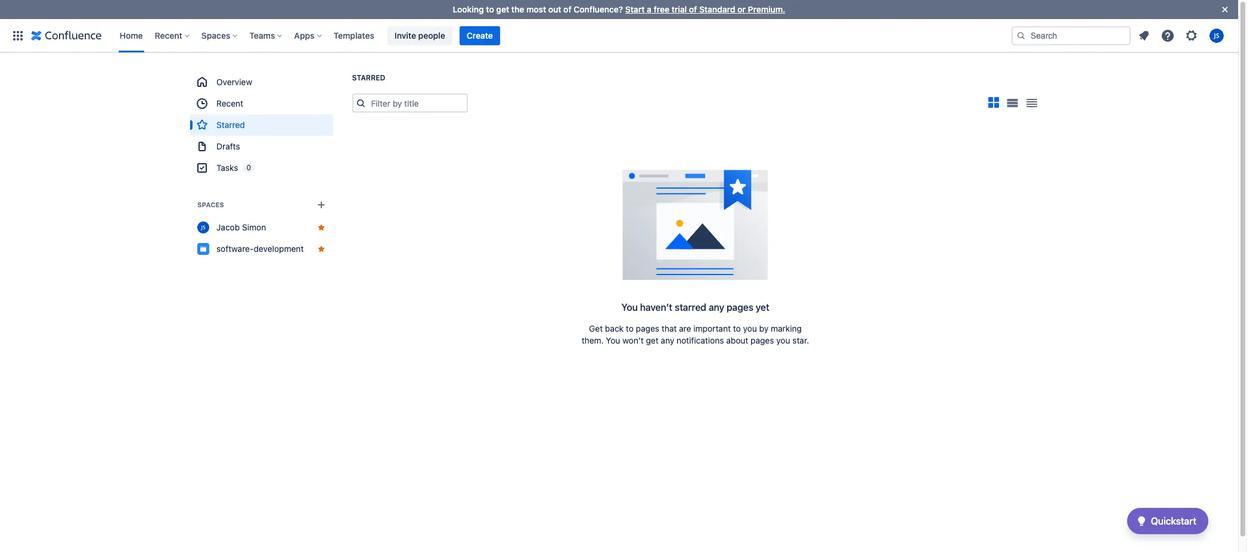 Task type: locate. For each thing, give the bounding box(es) containing it.
won't
[[623, 336, 644, 346]]

1 of from the left
[[564, 4, 572, 14]]

1 horizontal spatial get
[[646, 336, 659, 346]]

1 horizontal spatial recent
[[216, 98, 243, 109]]

1 vertical spatial recent
[[216, 98, 243, 109]]

you left by on the bottom right
[[743, 324, 757, 334]]

your profile and preferences image
[[1210, 28, 1224, 43]]

apps
[[294, 30, 315, 40]]

tasks
[[216, 163, 238, 173]]

recent link
[[190, 93, 333, 114]]

spaces inside popup button
[[201, 30, 230, 40]]

appswitcher icon image
[[11, 28, 25, 43]]

0 vertical spatial you
[[622, 302, 638, 313]]

overview link
[[190, 72, 333, 93]]

0 horizontal spatial of
[[564, 4, 572, 14]]

software-
[[216, 244, 253, 254]]

0 vertical spatial starred
[[352, 73, 385, 82]]

of right trial
[[689, 4, 697, 14]]

1 vertical spatial you
[[606, 336, 620, 346]]

0 horizontal spatial to
[[486, 4, 494, 14]]

group
[[190, 72, 333, 179]]

1 vertical spatial starred
[[216, 120, 245, 130]]

0 horizontal spatial you
[[606, 336, 620, 346]]

2 unstar this space image from the top
[[316, 244, 326, 254]]

trial
[[672, 4, 687, 14]]

0 horizontal spatial you
[[743, 324, 757, 334]]

you down marking
[[777, 336, 790, 346]]

get back to pages that are important to you by marking them.  you won't get any notifications about pages you star.
[[582, 324, 809, 346]]

are
[[679, 324, 691, 334]]

1 vertical spatial unstar this space image
[[316, 244, 326, 254]]

apps button
[[291, 26, 326, 45]]

1 horizontal spatial of
[[689, 4, 697, 14]]

recent button
[[151, 26, 194, 45]]

templates
[[334, 30, 374, 40]]

drafts link
[[190, 136, 333, 157]]

1 vertical spatial spaces
[[197, 201, 224, 209]]

confluence?
[[574, 4, 623, 14]]

unstar this space image right development
[[316, 244, 326, 254]]

1 horizontal spatial you
[[622, 302, 638, 313]]

0 vertical spatial unstar this space image
[[316, 223, 326, 233]]

any down that
[[661, 336, 675, 346]]

get left 'the'
[[496, 4, 509, 14]]

confluence image
[[31, 28, 102, 43], [31, 28, 102, 43]]

any
[[709, 302, 724, 313], [661, 336, 675, 346]]

pages
[[727, 302, 754, 313], [636, 324, 659, 334], [751, 336, 774, 346]]

pages down by on the bottom right
[[751, 336, 774, 346]]

out
[[548, 4, 561, 14]]

invite people button
[[388, 26, 452, 45]]

starred
[[675, 302, 707, 313]]

pages up won't
[[636, 324, 659, 334]]

unstar this space image
[[316, 223, 326, 233], [316, 244, 326, 254]]

1 horizontal spatial any
[[709, 302, 724, 313]]

create
[[467, 30, 493, 40]]

spaces up jacob at the left
[[197, 201, 224, 209]]

1 vertical spatial any
[[661, 336, 675, 346]]

unstar this space image down create a space image
[[316, 223, 326, 233]]

people
[[418, 30, 445, 40]]

any up important
[[709, 302, 724, 313]]

1 vertical spatial you
[[777, 336, 790, 346]]

get
[[589, 324, 603, 334]]

a
[[647, 4, 652, 14]]

get
[[496, 4, 509, 14], [646, 336, 659, 346]]

invite people
[[395, 30, 445, 40]]

you
[[743, 324, 757, 334], [777, 336, 790, 346]]

0 vertical spatial get
[[496, 4, 509, 14]]

most
[[527, 4, 546, 14]]

marking
[[771, 324, 802, 334]]

home link
[[116, 26, 146, 45]]

simon
[[242, 222, 266, 233]]

of right out
[[564, 4, 572, 14]]

0 horizontal spatial get
[[496, 4, 509, 14]]

of
[[564, 4, 572, 14], [689, 4, 697, 14]]

to
[[486, 4, 494, 14], [626, 324, 634, 334], [733, 324, 741, 334]]

starred up drafts
[[216, 120, 245, 130]]

unstar this space image inside jacob simon link
[[316, 223, 326, 233]]

recent down the overview
[[216, 98, 243, 109]]

by
[[759, 324, 769, 334]]

starred inside group
[[216, 120, 245, 130]]

recent right the home
[[155, 30, 182, 40]]

spaces right recent popup button
[[201, 30, 230, 40]]

you inside get back to pages that are important to you by marking them.  you won't get any notifications about pages you star.
[[606, 336, 620, 346]]

teams button
[[246, 26, 287, 45]]

recent
[[155, 30, 182, 40], [216, 98, 243, 109]]

Search field
[[1012, 26, 1131, 45]]

notification icon image
[[1137, 28, 1151, 43]]

unstar this space image inside software-development link
[[316, 244, 326, 254]]

0 horizontal spatial starred
[[216, 120, 245, 130]]

you down back
[[606, 336, 620, 346]]

global element
[[7, 19, 1012, 52]]

you
[[622, 302, 638, 313], [606, 336, 620, 346]]

to right looking
[[486, 4, 494, 14]]

jacob simon
[[216, 222, 266, 233]]

yet
[[756, 302, 770, 313]]

create link
[[460, 26, 500, 45]]

start a free trial of standard or premium. link
[[625, 4, 786, 14]]

1 vertical spatial get
[[646, 336, 659, 346]]

to up won't
[[626, 324, 634, 334]]

0 vertical spatial spaces
[[201, 30, 230, 40]]

templates link
[[330, 26, 378, 45]]

starred
[[352, 73, 385, 82], [216, 120, 245, 130]]

home
[[120, 30, 143, 40]]

pages left yet
[[727, 302, 754, 313]]

1 horizontal spatial starred
[[352, 73, 385, 82]]

starred down templates link
[[352, 73, 385, 82]]

0 horizontal spatial recent
[[155, 30, 182, 40]]

0 vertical spatial you
[[743, 324, 757, 334]]

0
[[246, 163, 251, 172]]

you up back
[[622, 302, 638, 313]]

1 unstar this space image from the top
[[316, 223, 326, 233]]

standard
[[699, 4, 735, 14]]

to up about
[[733, 324, 741, 334]]

0 horizontal spatial any
[[661, 336, 675, 346]]

get right won't
[[646, 336, 659, 346]]

teams
[[249, 30, 275, 40]]

quickstart button
[[1127, 509, 1209, 535]]

banner containing home
[[0, 19, 1238, 52]]

starred link
[[190, 114, 333, 136]]

the
[[512, 4, 524, 14]]

any inside get back to pages that are important to you by marking them.  you won't get any notifications about pages you star.
[[661, 336, 675, 346]]

banner
[[0, 19, 1238, 52]]

0 vertical spatial recent
[[155, 30, 182, 40]]

spaces
[[201, 30, 230, 40], [197, 201, 224, 209]]



Task type: describe. For each thing, give the bounding box(es) containing it.
2 of from the left
[[689, 4, 697, 14]]

compact list image
[[1025, 96, 1039, 110]]

about
[[726, 336, 749, 346]]

group containing overview
[[190, 72, 333, 179]]

2 vertical spatial pages
[[751, 336, 774, 346]]

help icon image
[[1161, 28, 1175, 43]]

start
[[625, 4, 645, 14]]

quickstart
[[1151, 516, 1197, 527]]

get inside get back to pages that are important to you by marking them.  you won't get any notifications about pages you star.
[[646, 336, 659, 346]]

haven't
[[640, 302, 673, 313]]

cards image
[[987, 95, 1001, 110]]

Filter by title field
[[368, 95, 467, 112]]

important
[[694, 324, 731, 334]]

search image
[[1017, 31, 1026, 40]]

star.
[[793, 336, 809, 346]]

software-development link
[[190, 239, 333, 260]]

settings icon image
[[1185, 28, 1199, 43]]

that
[[662, 324, 677, 334]]

spaces button
[[198, 26, 242, 45]]

1 vertical spatial pages
[[636, 324, 659, 334]]

jacob simon link
[[190, 217, 333, 239]]

jacob
[[216, 222, 240, 233]]

close image
[[1218, 2, 1233, 17]]

check image
[[1135, 515, 1149, 529]]

0 vertical spatial pages
[[727, 302, 754, 313]]

1 horizontal spatial to
[[626, 324, 634, 334]]

notifications
[[677, 336, 724, 346]]

you haven't starred any pages yet
[[622, 302, 770, 313]]

recent inside group
[[216, 98, 243, 109]]

or
[[738, 4, 746, 14]]

premium.
[[748, 4, 786, 14]]

looking
[[453, 4, 484, 14]]

2 horizontal spatial to
[[733, 324, 741, 334]]

back
[[605, 324, 624, 334]]

software-development
[[216, 244, 303, 254]]

1 horizontal spatial you
[[777, 336, 790, 346]]

them.
[[582, 336, 604, 346]]

unstar this space image for software-development
[[316, 244, 326, 254]]

drafts
[[216, 141, 240, 151]]

free
[[654, 4, 670, 14]]

development
[[253, 244, 303, 254]]

looking to get the most out of confluence? start a free trial of standard or premium.
[[453, 4, 786, 14]]

invite
[[395, 30, 416, 40]]

create a space image
[[314, 198, 328, 212]]

unstar this space image for jacob simon
[[316, 223, 326, 233]]

list image
[[1007, 99, 1018, 108]]

0 vertical spatial any
[[709, 302, 724, 313]]

recent inside popup button
[[155, 30, 182, 40]]

overview
[[216, 77, 252, 87]]



Task type: vqa. For each thing, say whether or not it's contained in the screenshot.
Group on the left containing Team settings
no



